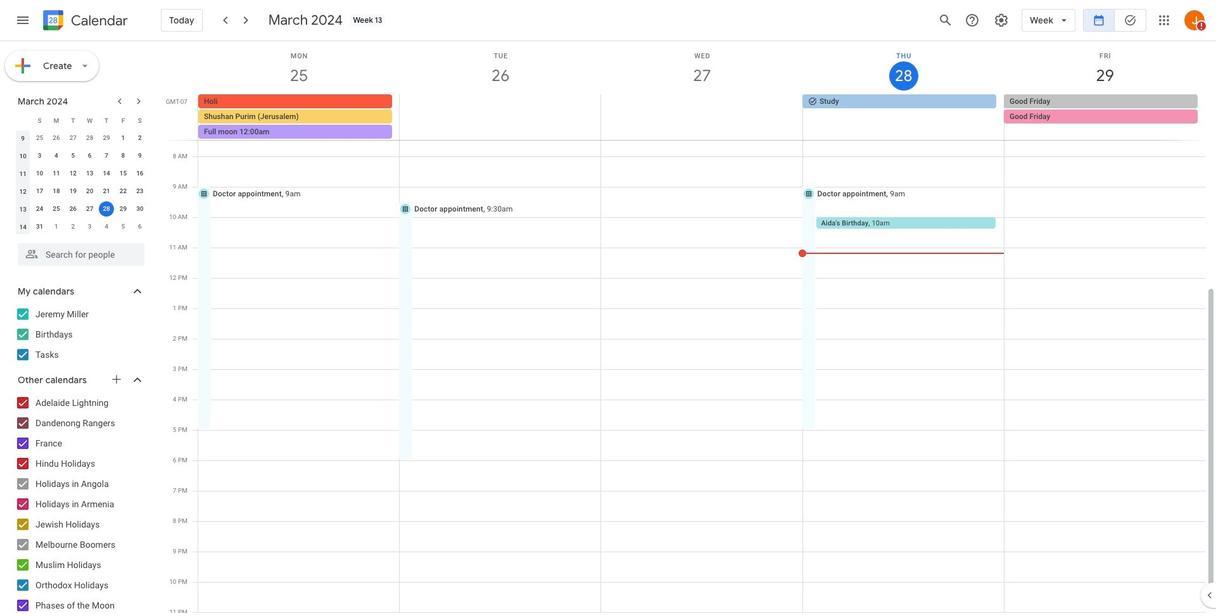 Task type: vqa. For each thing, say whether or not it's contained in the screenshot.
PRIVACY
no



Task type: locate. For each thing, give the bounding box(es) containing it.
row
[[193, 94, 1217, 140], [15, 112, 148, 129], [15, 129, 148, 147], [15, 147, 148, 165], [15, 165, 148, 183], [15, 183, 148, 200], [15, 200, 148, 218], [15, 218, 148, 236]]

24 element
[[32, 202, 47, 217]]

main drawer image
[[15, 13, 30, 28]]

grid
[[162, 41, 1217, 613]]

25 element
[[49, 202, 64, 217]]

20 element
[[82, 184, 97, 199]]

february 26 element
[[49, 131, 64, 146]]

10 element
[[32, 166, 47, 181]]

add other calendars image
[[110, 373, 123, 386]]

column header inside march 2024 grid
[[15, 112, 31, 129]]

april 4 element
[[99, 219, 114, 234]]

calendar element
[[41, 8, 128, 35]]

settings menu image
[[994, 13, 1010, 28]]

31 element
[[32, 219, 47, 234]]

28, today element
[[99, 202, 114, 217]]

heading
[[68, 13, 128, 28]]

april 2 element
[[65, 219, 81, 234]]

7 element
[[99, 148, 114, 163]]

8 element
[[116, 148, 131, 163]]

column header
[[15, 112, 31, 129]]

february 27 element
[[65, 131, 81, 146]]

cell
[[198, 94, 400, 140], [400, 94, 601, 140], [601, 94, 803, 140], [1004, 94, 1206, 140], [98, 200, 115, 218]]

6 element
[[82, 148, 97, 163]]

17 element
[[32, 184, 47, 199]]

february 29 element
[[99, 131, 114, 146]]

row group
[[15, 129, 148, 236]]

april 5 element
[[116, 219, 131, 234]]

april 1 element
[[49, 219, 64, 234]]

21 element
[[99, 184, 114, 199]]

16 element
[[132, 166, 148, 181]]

15 element
[[116, 166, 131, 181]]

None search field
[[0, 238, 157, 266]]

Search for people text field
[[25, 243, 137, 266]]

row group inside march 2024 grid
[[15, 129, 148, 236]]

1 element
[[116, 131, 131, 146]]

22 element
[[116, 184, 131, 199]]

9 element
[[132, 148, 148, 163]]



Task type: describe. For each thing, give the bounding box(es) containing it.
18 element
[[49, 184, 64, 199]]

3 element
[[32, 148, 47, 163]]

cell inside row group
[[98, 200, 115, 218]]

heading inside calendar element
[[68, 13, 128, 28]]

14 element
[[99, 166, 114, 181]]

february 28 element
[[82, 131, 97, 146]]

my calendars list
[[3, 304, 157, 365]]

2 element
[[132, 131, 148, 146]]

4 element
[[49, 148, 64, 163]]

other calendars list
[[3, 393, 157, 613]]

11 element
[[49, 166, 64, 181]]

february 25 element
[[32, 131, 47, 146]]

26 element
[[65, 202, 81, 217]]

27 element
[[82, 202, 97, 217]]

13 element
[[82, 166, 97, 181]]

march 2024 grid
[[12, 112, 148, 236]]

5 element
[[65, 148, 81, 163]]

23 element
[[132, 184, 148, 199]]

19 element
[[65, 184, 81, 199]]

29 element
[[116, 202, 131, 217]]

april 3 element
[[82, 219, 97, 234]]

april 6 element
[[132, 219, 148, 234]]

30 element
[[132, 202, 148, 217]]

12 element
[[65, 166, 81, 181]]



